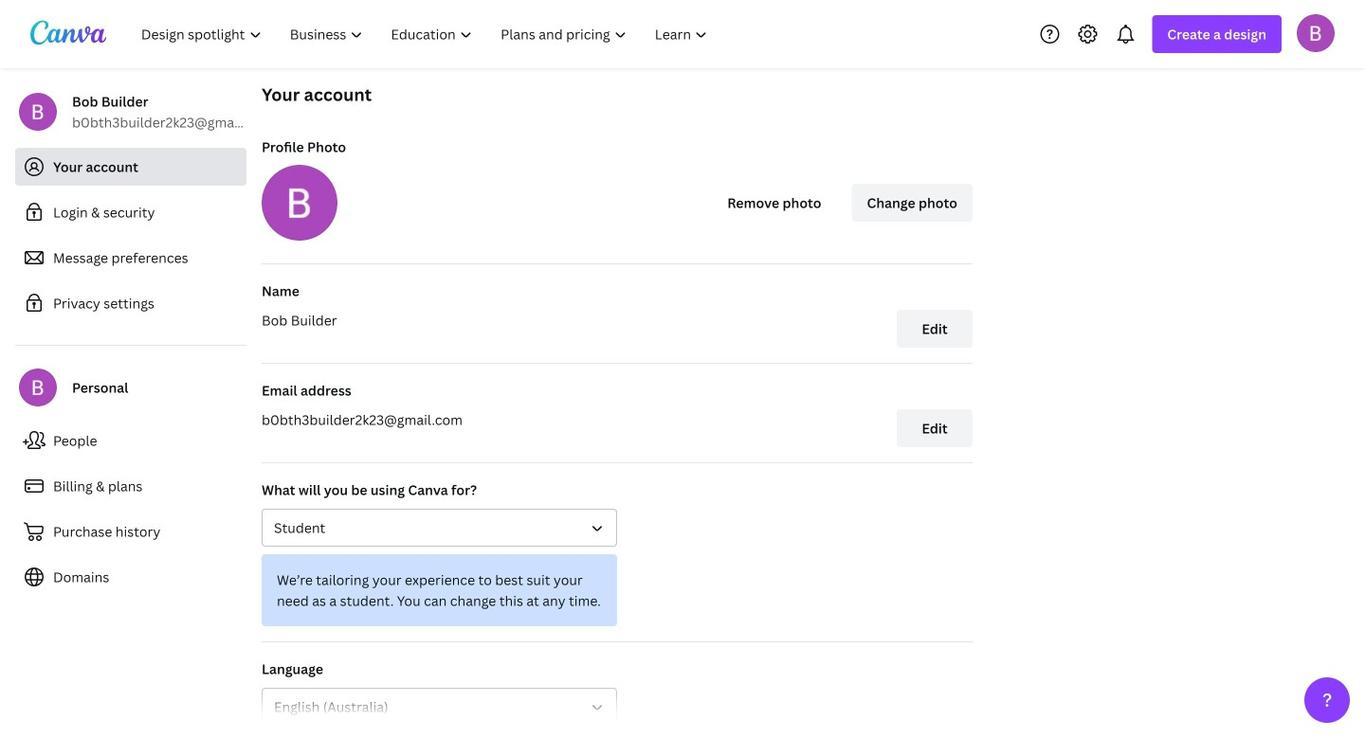 Task type: describe. For each thing, give the bounding box(es) containing it.
bob builder image
[[1297, 14, 1335, 52]]

top level navigation element
[[129, 15, 724, 53]]

Language: English (Australia) button
[[262, 688, 617, 726]]



Task type: vqa. For each thing, say whether or not it's contained in the screenshot.
Top level navigation element
yes



Task type: locate. For each thing, give the bounding box(es) containing it.
None button
[[262, 509, 617, 547]]



